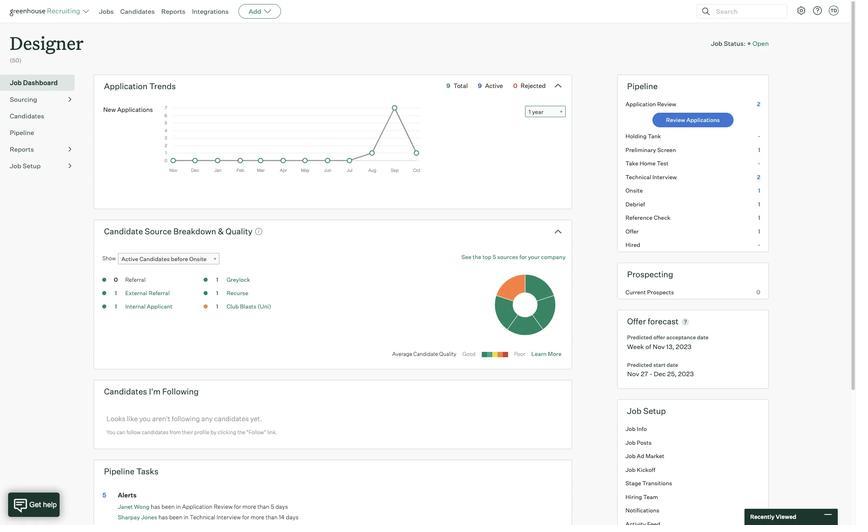 Task type: locate. For each thing, give the bounding box(es) containing it.
quality left good
[[440, 351, 457, 357]]

date
[[697, 334, 709, 341], [667, 362, 678, 368]]

new
[[103, 106, 116, 114]]

can
[[117, 429, 125, 436]]

-
[[758, 133, 761, 140], [758, 160, 761, 167], [758, 241, 761, 248], [650, 370, 653, 378]]

1 2 from the top
[[757, 100, 761, 107]]

0 vertical spatial setup
[[23, 162, 41, 170]]

been right jones
[[169, 514, 182, 521]]

- link
[[618, 129, 769, 143], [618, 157, 769, 170], [618, 238, 769, 252]]

nov inside predicted start date nov 27 - dec 25, 2023
[[627, 370, 640, 378]]

0 horizontal spatial in
[[176, 504, 181, 511]]

0 horizontal spatial for
[[234, 504, 241, 511]]

job for job ad market 'link'
[[626, 453, 636, 460]]

2 predicted from the top
[[627, 362, 652, 368]]

onsite up debrief
[[626, 187, 643, 194]]

nov
[[653, 343, 665, 351], [627, 370, 640, 378]]

9 for 9 total
[[447, 82, 450, 90]]

days right 14
[[286, 514, 299, 521]]

you can follow candidates from their profile by clicking the "follow" link.
[[106, 429, 277, 436]]

technical interview
[[626, 174, 677, 180]]

referral up applicant
[[149, 290, 170, 297]]

date up 25,
[[667, 362, 678, 368]]

1 9 from the left
[[447, 82, 450, 90]]

0 vertical spatial 2023
[[676, 343, 692, 351]]

check
[[654, 214, 671, 221]]

onsite right before
[[189, 256, 207, 263]]

0 vertical spatial 2
[[757, 100, 761, 107]]

1 horizontal spatial active
[[485, 82, 503, 90]]

by
[[211, 429, 217, 436]]

looks
[[106, 415, 126, 423]]

1 horizontal spatial technical
[[626, 174, 651, 180]]

2023 down 'acceptance' at the bottom right of the page
[[676, 343, 692, 351]]

0 horizontal spatial application
[[104, 81, 148, 91]]

candidates up like
[[104, 387, 147, 397]]

candidates link right jobs link
[[120, 7, 155, 15]]

year
[[532, 108, 544, 115]]

0 horizontal spatial the
[[238, 429, 245, 436]]

offer
[[626, 228, 639, 235], [627, 317, 646, 327]]

td
[[831, 8, 837, 13]]

learn
[[532, 350, 547, 357]]

&
[[218, 226, 224, 236]]

- for first - link
[[758, 133, 761, 140]]

1 link
[[209, 276, 225, 285], [108, 289, 124, 299], [209, 289, 225, 299], [108, 303, 124, 312], [209, 303, 225, 312]]

9 right total
[[478, 82, 482, 90]]

Search text field
[[714, 5, 780, 17]]

(50)
[[10, 57, 21, 64]]

1 link left recurse
[[209, 289, 225, 299]]

the left top
[[473, 254, 482, 261]]

0 horizontal spatial onsite
[[189, 256, 207, 263]]

- for third - link
[[758, 241, 761, 248]]

1 horizontal spatial application
[[182, 504, 212, 511]]

interview
[[653, 174, 677, 180], [217, 514, 241, 521]]

2 vertical spatial - link
[[618, 238, 769, 252]]

predicted
[[627, 334, 652, 341], [627, 362, 652, 368]]

preliminary
[[626, 146, 656, 153]]

1 vertical spatial predicted
[[627, 362, 652, 368]]

top
[[483, 254, 492, 261]]

0 horizontal spatial candidate
[[104, 226, 143, 236]]

job kickoff link
[[618, 463, 769, 477]]

reports
[[161, 7, 186, 15], [10, 145, 34, 153]]

2023 right 25,
[[678, 370, 694, 378]]

has right jones
[[159, 514, 168, 521]]

active candidates before onsite link
[[118, 253, 219, 265]]

9 left total
[[447, 82, 450, 90]]

the right clicking
[[238, 429, 245, 436]]

stage transitions link
[[618, 477, 769, 490]]

candidates down 'sourcing'
[[10, 112, 44, 120]]

2 9 from the left
[[478, 82, 482, 90]]

job inside 'link'
[[626, 453, 636, 460]]

1 vertical spatial in
[[184, 514, 189, 521]]

0 vertical spatial 5
[[493, 254, 496, 261]]

more
[[243, 504, 256, 511], [251, 514, 264, 521]]

technical inside janet wong has been in application review for more than 5 days sharpay jones has been in technical interview for more than 14 days
[[190, 514, 215, 521]]

1 vertical spatial job setup
[[627, 406, 666, 416]]

1 vertical spatial onsite
[[189, 256, 207, 263]]

applications for review applications
[[687, 117, 720, 123]]

0 vertical spatial has
[[151, 504, 160, 511]]

0 vertical spatial than
[[258, 504, 270, 511]]

1 vertical spatial reports
[[10, 145, 34, 153]]

0 horizontal spatial active
[[122, 256, 138, 263]]

0 vertical spatial offer
[[626, 228, 639, 235]]

setup up "info"
[[644, 406, 666, 416]]

jones
[[141, 514, 157, 521]]

job setup link
[[10, 161, 71, 171]]

0 vertical spatial predicted
[[627, 334, 652, 341]]

0 vertical spatial candidates link
[[120, 7, 155, 15]]

0 vertical spatial nov
[[653, 343, 665, 351]]

0 vertical spatial - link
[[618, 129, 769, 143]]

profile
[[194, 429, 209, 436]]

0 vertical spatial reports link
[[161, 7, 186, 15]]

nov down offer
[[653, 343, 665, 351]]

1 vertical spatial 2
[[757, 174, 761, 180]]

0 horizontal spatial applications
[[117, 106, 153, 114]]

1 horizontal spatial pipeline
[[104, 466, 135, 477]]

offer
[[654, 334, 666, 341]]

predicted inside predicted offer acceptance date week of nov 13, 2023
[[627, 334, 652, 341]]

job for the job setup link
[[10, 162, 21, 170]]

the
[[473, 254, 482, 261], [238, 429, 245, 436]]

external referral link
[[125, 290, 170, 297]]

integrations link
[[192, 7, 229, 15]]

been right wong
[[162, 504, 175, 511]]

0 vertical spatial date
[[697, 334, 709, 341]]

1 horizontal spatial applications
[[687, 117, 720, 123]]

1 vertical spatial candidates link
[[10, 111, 71, 121]]

offer down "reference"
[[626, 228, 639, 235]]

reports left integrations link
[[161, 7, 186, 15]]

2023 inside predicted offer acceptance date week of nov 13, 2023
[[676, 343, 692, 351]]

has up jones
[[151, 504, 160, 511]]

days
[[276, 504, 288, 511], [286, 514, 299, 521]]

9
[[447, 82, 450, 90], [478, 82, 482, 90]]

2 vertical spatial review
[[214, 504, 233, 511]]

0 vertical spatial reports
[[161, 7, 186, 15]]

active right show
[[122, 256, 138, 263]]

0 horizontal spatial interview
[[217, 514, 241, 521]]

1 link left 'internal'
[[108, 303, 124, 312]]

onsite inside 'active candidates before onsite' link
[[189, 256, 207, 263]]

janet
[[118, 504, 133, 510]]

0 horizontal spatial candidates
[[142, 429, 169, 436]]

1 vertical spatial referral
[[149, 290, 170, 297]]

in right wong
[[176, 504, 181, 511]]

1 vertical spatial 0
[[114, 276, 118, 283]]

candidate source data is not real-time. data may take up to two days to reflect accurately. element
[[253, 224, 263, 238]]

candidates left before
[[140, 256, 170, 263]]

1 vertical spatial offer
[[627, 317, 646, 327]]

1 link left external
[[108, 289, 124, 299]]

2 - link from the top
[[618, 157, 769, 170]]

application
[[104, 81, 148, 91], [626, 100, 656, 107], [182, 504, 212, 511]]

1 link for internal applicant
[[108, 303, 124, 312]]

1 horizontal spatial candidates
[[214, 415, 249, 423]]

1 link for greylock
[[209, 276, 225, 285]]

predicted inside predicted start date nov 27 - dec 25, 2023
[[627, 362, 652, 368]]

2 vertical spatial for
[[242, 514, 249, 521]]

1 vertical spatial date
[[667, 362, 678, 368]]

of
[[646, 343, 652, 351]]

0 horizontal spatial quality
[[226, 226, 253, 236]]

1 vertical spatial quality
[[440, 351, 457, 357]]

2 vertical spatial 0
[[757, 289, 761, 296]]

club
[[227, 303, 239, 310]]

1 predicted from the top
[[627, 334, 652, 341]]

candidate right average
[[414, 351, 438, 357]]

job ad market link
[[618, 450, 769, 463]]

following
[[172, 415, 200, 423]]

pipeline up 'application review'
[[627, 81, 658, 91]]

review inside janet wong has been in application review for more than 5 days sharpay jones has been in technical interview for more than 14 days
[[214, 504, 233, 511]]

posts
[[637, 439, 652, 446]]

predicted offer acceptance date week of nov 13, 2023
[[627, 334, 709, 351]]

nov left 27
[[627, 370, 640, 378]]

review
[[658, 100, 677, 107], [666, 117, 686, 123], [214, 504, 233, 511]]

ad
[[637, 453, 645, 460]]

candidate up show
[[104, 226, 143, 236]]

internal applicant
[[125, 303, 173, 310]]

candidates up clicking
[[214, 415, 249, 423]]

0 horizontal spatial technical
[[190, 514, 215, 521]]

1 horizontal spatial onsite
[[626, 187, 643, 194]]

pipeline
[[627, 81, 658, 91], [10, 128, 34, 137], [104, 466, 135, 477]]

been
[[162, 504, 175, 511], [169, 514, 182, 521]]

pipeline up alerts on the left
[[104, 466, 135, 477]]

active right total
[[485, 82, 503, 90]]

quality right & at the top left of the page
[[226, 226, 253, 236]]

0 vertical spatial onsite
[[626, 187, 643, 194]]

referral
[[125, 276, 146, 283], [149, 290, 170, 297]]

1 link left 'club'
[[209, 303, 225, 312]]

- inside predicted start date nov 27 - dec 25, 2023
[[650, 370, 653, 378]]

candidates i'm following
[[104, 387, 199, 397]]

0 vertical spatial been
[[162, 504, 175, 511]]

0 vertical spatial interview
[[653, 174, 677, 180]]

current
[[626, 289, 646, 296]]

0 vertical spatial pipeline
[[627, 81, 658, 91]]

sharpay jones link
[[118, 514, 157, 521]]

referral up external
[[125, 276, 146, 283]]

any
[[201, 415, 213, 423]]

candidates
[[214, 415, 249, 423], [142, 429, 169, 436]]

1 horizontal spatial candidate
[[414, 351, 438, 357]]

candidates link
[[120, 7, 155, 15], [10, 111, 71, 121]]

candidates link down sourcing link
[[10, 111, 71, 121]]

offer up week
[[627, 317, 646, 327]]

in
[[176, 504, 181, 511], [184, 514, 189, 521]]

0 vertical spatial for
[[520, 254, 527, 261]]

0 horizontal spatial 5
[[102, 491, 106, 500]]

date inside predicted offer acceptance date week of nov 13, 2023
[[697, 334, 709, 341]]

1 vertical spatial more
[[251, 514, 264, 521]]

2 2 from the top
[[757, 174, 761, 180]]

reports link left integrations link
[[161, 7, 186, 15]]

1 horizontal spatial reports link
[[161, 7, 186, 15]]

jobs link
[[99, 7, 114, 15]]

new applications
[[103, 106, 153, 114]]

in right jones
[[184, 514, 189, 521]]

2 vertical spatial 5
[[271, 504, 274, 511]]

0 vertical spatial review
[[658, 100, 677, 107]]

job
[[711, 39, 723, 47], [10, 79, 22, 87], [10, 162, 21, 170], [627, 406, 642, 416], [626, 426, 636, 433], [626, 439, 636, 446], [626, 453, 636, 460], [626, 466, 636, 473]]

0 horizontal spatial nov
[[627, 370, 640, 378]]

hiring team
[[626, 494, 658, 501]]

2023 inside predicted start date nov 27 - dec 25, 2023
[[678, 370, 694, 378]]

learn more link
[[532, 350, 562, 357]]

1 vertical spatial active
[[122, 256, 138, 263]]

predicted up 27
[[627, 362, 652, 368]]

job setup up "info"
[[627, 406, 666, 416]]

1 vertical spatial 5
[[102, 491, 106, 500]]

0
[[513, 82, 518, 90], [114, 276, 118, 283], [757, 289, 761, 296]]

2023 for week of nov 13, 2023
[[676, 343, 692, 351]]

1 horizontal spatial 5
[[271, 504, 274, 511]]

0 horizontal spatial date
[[667, 362, 678, 368]]

2
[[757, 100, 761, 107], [757, 174, 761, 180]]

job setup down the pipeline link
[[10, 162, 41, 170]]

setup down the pipeline link
[[23, 162, 41, 170]]

has
[[151, 504, 160, 511], [159, 514, 168, 521]]

2 horizontal spatial 5
[[493, 254, 496, 261]]

td button
[[828, 4, 841, 17]]

1
[[529, 108, 531, 115], [758, 146, 761, 153], [758, 187, 761, 194], [758, 201, 761, 208], [758, 214, 761, 221], [758, 228, 761, 235], [216, 276, 218, 283], [115, 290, 117, 297], [216, 290, 218, 297], [115, 303, 117, 310], [216, 303, 218, 310]]

1 link left greylock
[[209, 276, 225, 285]]

1 vertical spatial nov
[[627, 370, 640, 378]]

1 vertical spatial 2023
[[678, 370, 694, 378]]

0 vertical spatial applications
[[117, 106, 153, 114]]

designer (50)
[[10, 31, 84, 64]]

days up 14
[[276, 504, 288, 511]]

0 horizontal spatial reports link
[[10, 144, 71, 154]]

1 horizontal spatial the
[[473, 254, 482, 261]]

predicted up week
[[627, 334, 652, 341]]

pipeline down 'sourcing'
[[10, 128, 34, 137]]

0 vertical spatial technical
[[626, 174, 651, 180]]

trends
[[149, 81, 176, 91]]

candidates down the aren't
[[142, 429, 169, 436]]

see the top 5 sources for your company link
[[462, 253, 566, 261]]

aren't
[[152, 415, 170, 423]]

1 horizontal spatial 9
[[478, 82, 482, 90]]

job for the job kickoff link
[[626, 466, 636, 473]]

2 for technical interview
[[757, 174, 761, 180]]

applications
[[117, 106, 153, 114], [687, 117, 720, 123]]

1 vertical spatial pipeline
[[10, 128, 34, 137]]

2 horizontal spatial 0
[[757, 289, 761, 296]]

0 horizontal spatial candidates link
[[10, 111, 71, 121]]

2023 for nov 27 - dec 25, 2023
[[678, 370, 694, 378]]

open
[[753, 39, 769, 47]]

1 vertical spatial interview
[[217, 514, 241, 521]]

current prospects
[[626, 289, 674, 296]]

0 vertical spatial the
[[473, 254, 482, 261]]

applicant
[[147, 303, 173, 310]]

company
[[541, 254, 566, 261]]

date right 'acceptance' at the bottom right of the page
[[697, 334, 709, 341]]

reports down the pipeline link
[[10, 145, 34, 153]]

1 horizontal spatial date
[[697, 334, 709, 341]]

application for application trends
[[104, 81, 148, 91]]

1 - link from the top
[[618, 129, 769, 143]]

1 vertical spatial has
[[159, 514, 168, 521]]

2 horizontal spatial application
[[626, 100, 656, 107]]

reports link down the pipeline link
[[10, 144, 71, 154]]



Task type: vqa. For each thing, say whether or not it's contained in the screenshot.


Task type: describe. For each thing, give the bounding box(es) containing it.
offer forecast
[[627, 317, 679, 327]]

1 year
[[529, 108, 544, 115]]

dashboard
[[23, 79, 58, 87]]

designer
[[10, 31, 84, 55]]

sharpay
[[118, 514, 140, 521]]

0 horizontal spatial 0
[[114, 276, 118, 283]]

greylock
[[227, 276, 250, 283]]

job info link
[[618, 422, 769, 436]]

1 horizontal spatial for
[[242, 514, 249, 521]]

hiring team link
[[618, 490, 769, 504]]

i'm
[[149, 387, 161, 397]]

1 horizontal spatial quality
[[440, 351, 457, 357]]

application inside janet wong has been in application review for more than 5 days sharpay jones has been in technical interview for more than 14 days
[[182, 504, 212, 511]]

following
[[162, 387, 199, 397]]

preliminary screen
[[626, 146, 676, 153]]

start
[[654, 362, 666, 368]]

janet wong link
[[118, 504, 150, 510]]

0 rejected
[[513, 82, 546, 90]]

1 horizontal spatial reports
[[161, 7, 186, 15]]

1 horizontal spatial job setup
[[627, 406, 666, 416]]

jobs
[[99, 7, 114, 15]]

link.
[[267, 429, 277, 436]]

sources
[[498, 254, 518, 261]]

janet wong has been in application review for more than 5 days sharpay jones has been in technical interview for more than 14 days
[[118, 504, 299, 521]]

job for job info link
[[626, 426, 636, 433]]

before
[[171, 256, 188, 263]]

follow
[[127, 429, 141, 436]]

alerts
[[118, 491, 137, 500]]

0 vertical spatial referral
[[125, 276, 146, 283]]

date inside predicted start date nov 27 - dec 25, 2023
[[667, 362, 678, 368]]

0 horizontal spatial pipeline
[[10, 128, 34, 137]]

2 horizontal spatial for
[[520, 254, 527, 261]]

9 total
[[447, 82, 468, 90]]

like
[[127, 415, 138, 423]]

0 horizontal spatial setup
[[23, 162, 41, 170]]

25,
[[668, 370, 677, 378]]

recurse link
[[227, 290, 248, 297]]

applications for new applications
[[117, 106, 153, 114]]

candidate source breakdown & quality
[[104, 226, 253, 236]]

team
[[644, 494, 658, 501]]

external
[[125, 290, 147, 297]]

active candidates before onsite
[[122, 256, 207, 263]]

1 vertical spatial review
[[666, 117, 686, 123]]

job posts link
[[618, 436, 769, 450]]

wong
[[134, 504, 150, 510]]

predicted for 27
[[627, 362, 652, 368]]

1 horizontal spatial 0
[[513, 82, 518, 90]]

0 vertical spatial candidate
[[104, 226, 143, 236]]

pipeline tasks
[[104, 466, 159, 477]]

1 link for external referral
[[108, 289, 124, 299]]

5 inside janet wong has been in application review for more than 5 days sharpay jones has been in technical interview for more than 14 days
[[271, 504, 274, 511]]

interview inside janet wong has been in application review for more than 5 days sharpay jones has been in technical interview for more than 14 days
[[217, 514, 241, 521]]

average candidate quality
[[392, 351, 457, 357]]

1 horizontal spatial referral
[[149, 290, 170, 297]]

transitions
[[643, 480, 672, 487]]

from
[[170, 429, 181, 436]]

job for job dashboard link
[[10, 79, 22, 87]]

prospects
[[647, 289, 674, 296]]

hiring
[[626, 494, 642, 501]]

sourcing link
[[10, 94, 71, 104]]

1 vertical spatial than
[[266, 514, 278, 521]]

job for job posts link
[[626, 439, 636, 446]]

nov inside predicted offer acceptance date week of nov 13, 2023
[[653, 343, 665, 351]]

rejected
[[521, 82, 546, 90]]

1 vertical spatial the
[[238, 429, 245, 436]]

show
[[102, 255, 116, 262]]

2 horizontal spatial pipeline
[[627, 81, 658, 91]]

job posts
[[626, 439, 652, 446]]

average
[[392, 351, 412, 357]]

screen
[[658, 146, 676, 153]]

see
[[462, 254, 472, 261]]

1 link for club blasts (uni)
[[209, 303, 225, 312]]

1 horizontal spatial in
[[184, 514, 189, 521]]

(uni)
[[258, 303, 271, 310]]

total
[[454, 82, 468, 90]]

3 - link from the top
[[618, 238, 769, 252]]

predicted for week
[[627, 334, 652, 341]]

13,
[[667, 343, 675, 351]]

candidate source data is not real-time. data may take up to two days to reflect accurately. image
[[255, 228, 263, 236]]

0 vertical spatial more
[[243, 504, 256, 511]]

yet.
[[250, 415, 262, 423]]

2 for application review
[[757, 100, 761, 107]]

you
[[139, 415, 151, 423]]

greylock link
[[227, 276, 250, 283]]

configure image
[[797, 6, 807, 15]]

club blasts (uni) link
[[227, 303, 271, 310]]

see the top 5 sources for your company
[[462, 254, 566, 261]]

application trends
[[104, 81, 176, 91]]

notifications
[[626, 507, 660, 514]]

reference check
[[626, 214, 671, 221]]

job status:
[[711, 39, 746, 47]]

1 vertical spatial candidates
[[142, 429, 169, 436]]

forecast
[[648, 317, 679, 327]]

job dashboard link
[[10, 78, 71, 88]]

your
[[528, 254, 540, 261]]

0 vertical spatial days
[[276, 504, 288, 511]]

application for application review
[[626, 100, 656, 107]]

1 horizontal spatial candidates link
[[120, 7, 155, 15]]

looks like you aren't following any candidates yet.
[[106, 415, 262, 423]]

"follow"
[[247, 429, 266, 436]]

- for second - link from the bottom
[[758, 160, 761, 167]]

1 link for recurse
[[209, 289, 225, 299]]

1 vertical spatial for
[[234, 504, 241, 511]]

recently viewed
[[751, 514, 797, 521]]

0 horizontal spatial reports
[[10, 145, 34, 153]]

1 vertical spatial days
[[286, 514, 299, 521]]

offer for offer
[[626, 228, 639, 235]]

prospecting
[[627, 269, 674, 279]]

market
[[646, 453, 665, 460]]

internal
[[125, 303, 146, 310]]

external referral
[[125, 290, 170, 297]]

debrief
[[626, 201, 645, 208]]

0 vertical spatial in
[[176, 504, 181, 511]]

1 horizontal spatial interview
[[653, 174, 677, 180]]

kickoff
[[637, 466, 656, 473]]

job kickoff
[[626, 466, 656, 473]]

1 horizontal spatial setup
[[644, 406, 666, 416]]

more
[[548, 350, 562, 357]]

integrations
[[192, 7, 229, 15]]

1 vertical spatial been
[[169, 514, 182, 521]]

0 horizontal spatial job setup
[[10, 162, 41, 170]]

greenhouse recruiting image
[[10, 6, 83, 16]]

acceptance
[[667, 334, 696, 341]]

stage transitions
[[626, 480, 672, 487]]

9 active
[[478, 82, 503, 90]]

offer for offer forecast
[[627, 317, 646, 327]]

tasks
[[136, 466, 159, 477]]

active inside 'active candidates before onsite' link
[[122, 256, 138, 263]]

job info
[[626, 426, 647, 433]]

review applications link
[[653, 113, 734, 127]]

poor
[[514, 351, 526, 357]]

1 vertical spatial candidate
[[414, 351, 438, 357]]

1 year link
[[525, 106, 566, 118]]

recurse
[[227, 290, 248, 297]]

candidates inside 'active candidates before onsite' link
[[140, 256, 170, 263]]

1 vertical spatial reports link
[[10, 144, 71, 154]]

0 vertical spatial active
[[485, 82, 503, 90]]

9 for 9 active
[[478, 82, 482, 90]]

candidates right jobs link
[[120, 7, 155, 15]]

job dashboard
[[10, 79, 58, 87]]



